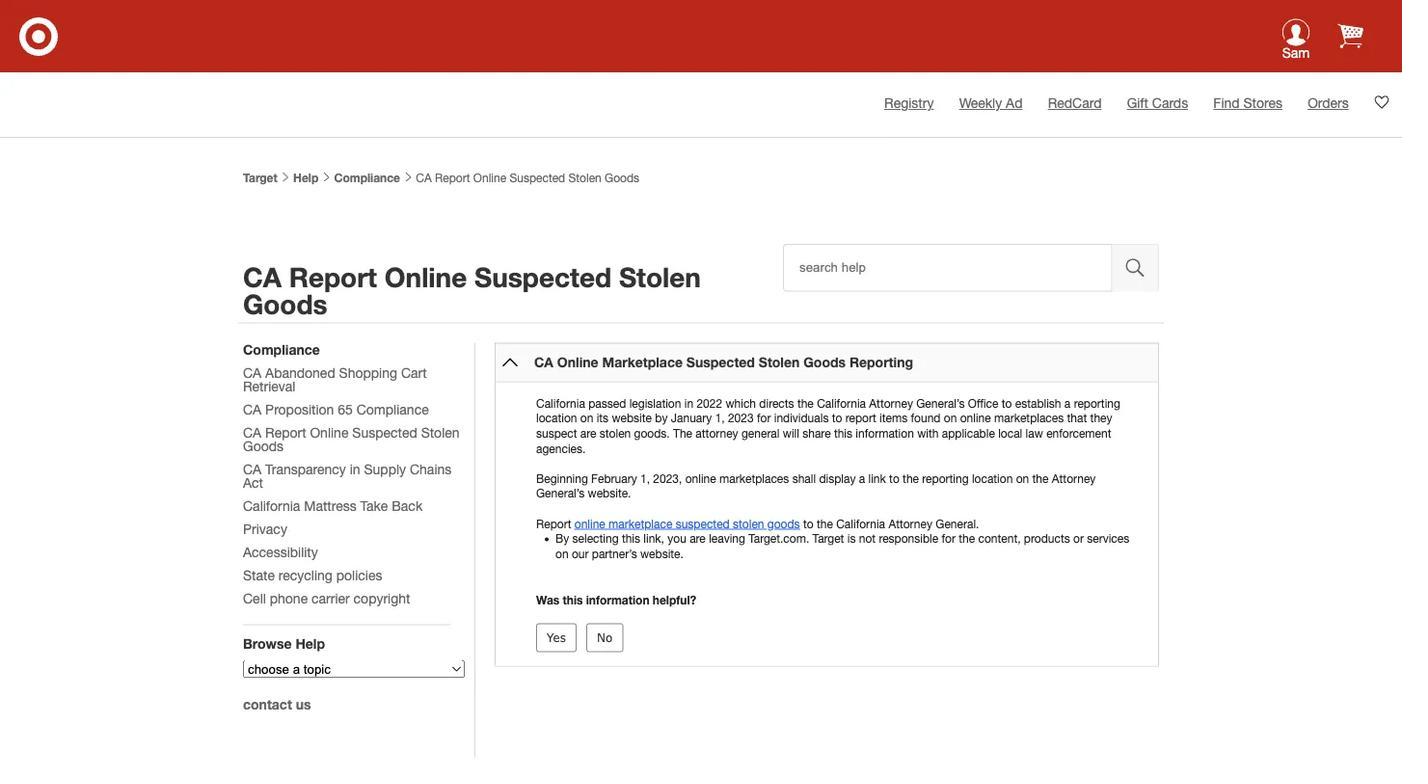 Task type: vqa. For each thing, say whether or not it's contained in the screenshot.
the bottommost (target
no



Task type: locate. For each thing, give the bounding box(es) containing it.
0 horizontal spatial this
[[563, 594, 583, 608]]

report inside report online marketplace suspected stolen goods to the california attorney general. by selecting this link, you are leaving target.com. target is not responsible for the content, products or services on our partner's website.
[[536, 517, 572, 530]]

1 horizontal spatial are
[[690, 532, 706, 545]]

1 vertical spatial location
[[972, 472, 1013, 485]]

0 vertical spatial reporting
[[1074, 397, 1121, 410]]

law
[[1026, 427, 1044, 440]]

the down general.
[[959, 532, 976, 545]]

to left report
[[832, 412, 843, 425]]

compliance right help link
[[334, 171, 400, 185]]

will
[[783, 427, 800, 440]]

location down local
[[972, 472, 1013, 485]]

on inside the beginning february 1, 2023, online marketplaces shall display a link to the reporting location on the attorney general's website.
[[1017, 472, 1030, 485]]

0 vertical spatial location
[[536, 412, 577, 425]]

1 vertical spatial compliance
[[243, 342, 320, 357]]

1 vertical spatial general's
[[536, 487, 585, 500]]

this right was
[[563, 594, 583, 608]]

1 vertical spatial 1,
[[641, 472, 650, 485]]

report online marketplace suspected stolen goods to the california attorney general. by selecting this link, you are leaving target.com. target is not responsible for the content, products or services on our partner's website.
[[536, 517, 1130, 560]]

2 horizontal spatial online
[[961, 412, 991, 425]]

attorney for report
[[870, 397, 914, 410]]

the inside california passed legislation in 2022 which directs the california attorney general's office to establish a reporting location on its website by january 1, 2023 for individuals to report items found on online marketplaces that they suspect are stolen goods. the attorney general will share this information with applicable local law enforcement agencies.
[[798, 397, 814, 410]]

1 vertical spatial stolen
[[733, 517, 765, 530]]

1 horizontal spatial online
[[686, 472, 717, 485]]

are
[[581, 427, 597, 440], [690, 532, 706, 545]]

shall
[[793, 472, 816, 485]]

1 vertical spatial are
[[690, 532, 706, 545]]

california up not
[[837, 517, 886, 530]]

this inside california passed legislation in 2022 which directs the california attorney general's office to establish a reporting location on its website by january 1, 2023 for individuals to report items found on online marketplaces that they suspect are stolen goods. the attorney general will share this information with applicable local law enforcement agencies.
[[834, 427, 853, 440]]

marketplaces inside california passed legislation in 2022 which directs the california attorney general's office to establish a reporting location on its website by january 1, 2023 for individuals to report items found on online marketplaces that they suspect are stolen goods. the attorney general will share this information with applicable local law enforcement agencies.
[[995, 412, 1064, 425]]

find stores link
[[1214, 95, 1283, 111]]

1, left 2023,
[[641, 472, 650, 485]]

ca
[[416, 171, 432, 185], [243, 260, 282, 293], [534, 355, 554, 370], [243, 365, 262, 381], [243, 401, 262, 417], [243, 424, 262, 440], [243, 461, 262, 477]]

california up the suspect on the left of the page
[[536, 397, 585, 410]]

in up january
[[685, 397, 694, 410]]

0 horizontal spatial 1,
[[641, 472, 650, 485]]

back
[[392, 498, 423, 514]]

registry
[[885, 95, 934, 111]]

goods inside tab
[[804, 355, 846, 370]]

1 horizontal spatial information
[[856, 427, 914, 440]]

online
[[961, 412, 991, 425], [686, 472, 717, 485], [575, 517, 606, 530]]

0 vertical spatial marketplaces
[[995, 412, 1064, 425]]

report inside ca report online suspected stolen goods
[[289, 260, 377, 293]]

target left help link
[[243, 171, 278, 185]]

stolen
[[600, 427, 631, 440], [733, 517, 765, 530]]

marketplaces inside the beginning february 1, 2023, online marketplaces shall display a link to the reporting location on the attorney general's website.
[[720, 472, 789, 485]]

target inside report online marketplace suspected stolen goods to the california attorney general. by selecting this link, you are leaving target.com. target is not responsible for the content, products or services on our partner's website.
[[813, 532, 845, 545]]

carrier
[[312, 590, 350, 606]]

help right browse
[[296, 636, 325, 652]]

0 horizontal spatial website.
[[588, 487, 631, 500]]

in left supply
[[350, 461, 360, 477]]

leaving
[[709, 532, 746, 545]]

display
[[819, 472, 856, 485]]

link
[[869, 472, 886, 485]]

information down items
[[856, 427, 914, 440]]

location up the suspect on the left of the page
[[536, 412, 577, 425]]

compliance down cart
[[357, 401, 429, 417]]

cell
[[243, 590, 266, 606]]

0 horizontal spatial general's
[[536, 487, 585, 500]]

attorney up responsible
[[889, 517, 933, 530]]

enforcement
[[1047, 427, 1112, 440]]

this down marketplace
[[622, 532, 641, 545]]

was this information helpful?
[[536, 594, 697, 608]]

1 vertical spatial target
[[813, 532, 845, 545]]

chains
[[410, 461, 452, 477]]

0 horizontal spatial location
[[536, 412, 577, 425]]

0 vertical spatial for
[[757, 412, 771, 425]]

recycling
[[279, 567, 333, 583]]

1 vertical spatial information
[[586, 594, 650, 608]]

website.
[[588, 487, 631, 500], [641, 547, 684, 560]]

1 vertical spatial in
[[350, 461, 360, 477]]

website. down february
[[588, 487, 631, 500]]

for inside california passed legislation in 2022 which directs the california attorney general's office to establish a reporting location on its website by january 1, 2023 for individuals to report items found on online marketplaces that they suspect are stolen goods. the attorney general will share this information with applicable local law enforcement agencies.
[[757, 412, 771, 425]]

0 vertical spatial a
[[1065, 397, 1071, 410]]

report inside compliance ca abandoned shopping cart retrieval ca proposition 65 compliance ca report online suspected stolen goods ca transparency in supply chains act california mattress take back privacy accessibility state recycling policies cell phone carrier copyright
[[265, 424, 306, 440]]

browse
[[243, 636, 292, 652]]

0 vertical spatial are
[[581, 427, 597, 440]]

share
[[803, 427, 831, 440]]

the
[[798, 397, 814, 410], [903, 472, 919, 485], [1033, 472, 1049, 485], [817, 517, 833, 530], [959, 532, 976, 545]]

1 horizontal spatial target
[[813, 532, 845, 545]]

ca inside tab
[[534, 355, 554, 370]]

1 horizontal spatial marketplaces
[[995, 412, 1064, 425]]

for inside report online marketplace suspected stolen goods to the california attorney general. by selecting this link, you are leaving target.com. target is not responsible for the content, products or services on our partner's website.
[[942, 532, 956, 545]]

to right goods
[[804, 517, 814, 530]]

2 vertical spatial attorney
[[889, 517, 933, 530]]

suspected
[[676, 517, 730, 530]]

0 vertical spatial this
[[834, 427, 853, 440]]

navigation containing compliance
[[243, 342, 465, 729]]

target link
[[243, 171, 278, 185]]

0 vertical spatial compliance
[[334, 171, 400, 185]]

target left is
[[813, 532, 845, 545]]

in
[[685, 397, 694, 410], [350, 461, 360, 477]]

1 horizontal spatial stolen
[[733, 517, 765, 530]]

reporting up general.
[[923, 472, 969, 485]]

help right target link
[[293, 171, 319, 185]]

1 vertical spatial marketplaces
[[720, 472, 789, 485]]

suspected
[[510, 171, 566, 185], [475, 260, 612, 293], [687, 355, 755, 370], [352, 424, 417, 440]]

my target.com shopping cart image
[[1338, 22, 1364, 48]]

sam
[[1283, 45, 1310, 61]]

online up selecting at the bottom left of the page
[[575, 517, 606, 530]]

on up applicable in the right of the page
[[944, 412, 957, 425]]

0 vertical spatial general's
[[917, 397, 965, 410]]

website. down link,
[[641, 547, 684, 560]]

0 horizontal spatial reporting
[[923, 472, 969, 485]]

1 vertical spatial for
[[942, 532, 956, 545]]

selecting
[[573, 532, 619, 545]]

a left link
[[859, 472, 866, 485]]

directs
[[760, 397, 795, 410]]

2 vertical spatial online
[[575, 517, 606, 530]]

0 horizontal spatial target
[[243, 171, 278, 185]]

compliance up abandoned
[[243, 342, 320, 357]]

0 horizontal spatial information
[[586, 594, 650, 608]]

california up privacy
[[243, 498, 300, 514]]

reporting up the they
[[1074, 397, 1121, 410]]

location
[[536, 412, 577, 425], [972, 472, 1013, 485]]

privacy link
[[243, 521, 287, 537]]

for up general
[[757, 412, 771, 425]]

2 vertical spatial compliance
[[357, 401, 429, 417]]

ca abandoned shopping cart retrieval link
[[243, 365, 427, 394]]

goods inside compliance ca abandoned shopping cart retrieval ca proposition 65 compliance ca report online suspected stolen goods ca transparency in supply chains act california mattress take back privacy accessibility state recycling policies cell phone carrier copyright
[[243, 438, 284, 454]]

stolen down its
[[600, 427, 631, 440]]

to
[[1002, 397, 1012, 410], [832, 412, 843, 425], [890, 472, 900, 485], [804, 517, 814, 530]]

compliance
[[334, 171, 400, 185], [243, 342, 320, 357], [357, 401, 429, 417]]

to right link
[[890, 472, 900, 485]]

0 vertical spatial in
[[685, 397, 694, 410]]

compliance for compliance
[[334, 171, 400, 185]]

0 vertical spatial online
[[961, 412, 991, 425]]

0 vertical spatial help
[[293, 171, 319, 185]]

stolen
[[569, 171, 602, 185], [619, 260, 701, 293], [759, 355, 800, 370], [421, 424, 460, 440]]

1 horizontal spatial a
[[1065, 397, 1071, 410]]

this
[[834, 427, 853, 440], [622, 532, 641, 545], [563, 594, 583, 608]]

mattress
[[304, 498, 357, 514]]

0 vertical spatial information
[[856, 427, 914, 440]]

0 vertical spatial attorney
[[870, 397, 914, 410]]

attorney inside report online marketplace suspected stolen goods to the california attorney general. by selecting this link, you are leaving target.com. target is not responsible for the content, products or services on our partner's website.
[[889, 517, 933, 530]]

favorites image
[[1375, 95, 1390, 110]]

online inside report online marketplace suspected stolen goods to the california attorney general. by selecting this link, you are leaving target.com. target is not responsible for the content, products or services on our partner's website.
[[575, 517, 606, 530]]

with
[[918, 427, 939, 440]]

state
[[243, 567, 275, 583]]

cell phone carrier copyright link
[[243, 590, 410, 606]]

january
[[671, 412, 712, 425]]

1 vertical spatial reporting
[[923, 472, 969, 485]]

goods
[[605, 171, 640, 185], [243, 287, 328, 320], [804, 355, 846, 370], [243, 438, 284, 454]]

a up that
[[1065, 397, 1071, 410]]

1 vertical spatial a
[[859, 472, 866, 485]]

attorney for or
[[889, 517, 933, 530]]

attorney inside california passed legislation in 2022 which directs the california attorney general's office to establish a reporting location on its website by january 1, 2023 for individuals to report items found on online marketplaces that they suspect are stolen goods. the attorney general will share this information with applicable local law enforcement agencies.
[[870, 397, 914, 410]]

establish
[[1016, 397, 1062, 410]]

are down suspected
[[690, 532, 706, 545]]

1 vertical spatial online
[[686, 472, 717, 485]]

february
[[591, 472, 637, 485]]

1 horizontal spatial 1,
[[715, 412, 725, 425]]

its
[[597, 412, 609, 425]]

None submit
[[536, 624, 577, 653], [587, 624, 623, 653], [536, 624, 577, 653], [587, 624, 623, 653]]

attorney up items
[[870, 397, 914, 410]]

orders link
[[1308, 95, 1349, 111]]

marketplaces up 'law'
[[995, 412, 1064, 425]]

0 horizontal spatial in
[[350, 461, 360, 477]]

beginning february 1, 2023, online marketplaces shall display a link to the reporting location on the attorney general's website.
[[536, 472, 1096, 500]]

online inside the beginning february 1, 2023, online marketplaces shall display a link to the reporting location on the attorney general's website.
[[686, 472, 717, 485]]

attorney down enforcement
[[1052, 472, 1096, 485]]

0 horizontal spatial for
[[757, 412, 771, 425]]

this down report
[[834, 427, 853, 440]]

1 horizontal spatial website.
[[641, 547, 684, 560]]

goods.
[[634, 427, 670, 440]]

1 vertical spatial this
[[622, 532, 641, 545]]

reporting inside the beginning february 1, 2023, online marketplaces shall display a link to the reporting location on the attorney general's website.
[[923, 472, 969, 485]]

on down the by
[[556, 547, 569, 560]]

the up individuals
[[798, 397, 814, 410]]

1 vertical spatial website.
[[641, 547, 684, 560]]

items
[[880, 412, 908, 425]]

0 horizontal spatial marketplaces
[[720, 472, 789, 485]]

0 horizontal spatial a
[[859, 472, 866, 485]]

are up agencies.
[[581, 427, 597, 440]]

online
[[474, 171, 507, 185], [385, 260, 467, 293], [557, 355, 599, 370], [310, 424, 349, 440]]

cart
[[401, 365, 427, 381]]

location inside the beginning february 1, 2023, online marketplaces shall display a link to the reporting location on the attorney general's website.
[[972, 472, 1013, 485]]

stolen inside tab
[[759, 355, 800, 370]]

marketplace
[[602, 355, 683, 370]]

general's up "found"
[[917, 397, 965, 410]]

None image field
[[1113, 244, 1160, 292]]

weekly ad link
[[960, 95, 1023, 111]]

california mattress take back link
[[243, 498, 423, 514]]

for down general.
[[942, 532, 956, 545]]

us
[[296, 697, 311, 712]]

1 horizontal spatial for
[[942, 532, 956, 545]]

sam link
[[1268, 18, 1326, 73]]

1 horizontal spatial general's
[[917, 397, 965, 410]]

1 horizontal spatial location
[[972, 472, 1013, 485]]

ca online marketplace suspected stolen goods reporting tab
[[495, 343, 1160, 382]]

navigation
[[243, 342, 465, 729]]

on inside report online marketplace suspected stolen goods to the california attorney general. by selecting this link, you are leaving target.com. target is not responsible for the content, products or services on our partner's website.
[[556, 547, 569, 560]]

0 horizontal spatial stolen
[[600, 427, 631, 440]]

1, up the attorney
[[715, 412, 725, 425]]

stolen inside report online marketplace suspected stolen goods to the california attorney general. by selecting this link, you are leaving target.com. target is not responsible for the content, products or services on our partner's website.
[[733, 517, 765, 530]]

on down 'law'
[[1017, 472, 1030, 485]]

contact us link
[[243, 697, 311, 712]]

help link
[[293, 171, 319, 185]]

report
[[435, 171, 470, 185], [289, 260, 377, 293], [265, 424, 306, 440], [536, 517, 572, 530]]

online up applicable in the right of the page
[[961, 412, 991, 425]]

1 horizontal spatial this
[[622, 532, 641, 545]]

general's down beginning
[[536, 487, 585, 500]]

information down partner's
[[586, 594, 650, 608]]

california inside report online marketplace suspected stolen goods to the california attorney general. by selecting this link, you are leaving target.com. target is not responsible for the content, products or services on our partner's website.
[[837, 517, 886, 530]]

on left its
[[581, 412, 594, 425]]

was
[[536, 594, 560, 608]]

2 vertical spatial this
[[563, 594, 583, 608]]

1 vertical spatial attorney
[[1052, 472, 1096, 485]]

weekly ad
[[960, 95, 1023, 111]]

0 vertical spatial stolen
[[600, 427, 631, 440]]

2 horizontal spatial this
[[834, 427, 853, 440]]

1 horizontal spatial in
[[685, 397, 694, 410]]

weekly
[[960, 95, 1003, 111]]

0 vertical spatial website.
[[588, 487, 631, 500]]

0 horizontal spatial are
[[581, 427, 597, 440]]

1 horizontal spatial reporting
[[1074, 397, 1121, 410]]

registry link
[[885, 95, 934, 111]]

marketplaces down general
[[720, 472, 789, 485]]

online right 2023,
[[686, 472, 717, 485]]

information inside california passed legislation in 2022 which directs the california attorney general's office to establish a reporting location on its website by january 1, 2023 for individuals to report items found on online marketplaces that they suspect are stolen goods. the attorney general will share this information with applicable local law enforcement agencies.
[[856, 427, 914, 440]]

general
[[742, 427, 780, 440]]

take
[[360, 498, 388, 514]]

0 vertical spatial 1,
[[715, 412, 725, 425]]

stolen up leaving
[[733, 517, 765, 530]]

in inside california passed legislation in 2022 which directs the california attorney general's office to establish a reporting location on its website by january 1, 2023 for individuals to report items found on online marketplaces that they suspect are stolen goods. the attorney general will share this information with applicable local law enforcement agencies.
[[685, 397, 694, 410]]

2023
[[728, 412, 754, 425]]

0 horizontal spatial online
[[575, 517, 606, 530]]



Task type: describe. For each thing, give the bounding box(es) containing it.
2023,
[[653, 472, 682, 485]]

contact us
[[243, 697, 311, 712]]

0 vertical spatial ca report online suspected stolen goods
[[413, 171, 640, 185]]

compliance for compliance ca abandoned shopping cart retrieval ca proposition 65 compliance ca report online suspected stolen goods ca transparency in supply chains act california mattress take back privacy accessibility state recycling policies cell phone carrier copyright
[[243, 342, 320, 357]]

website. inside the beginning february 1, 2023, online marketplaces shall display a link to the reporting location on the attorney general's website.
[[588, 487, 631, 500]]

are inside california passed legislation in 2022 which directs the california attorney general's office to establish a reporting location on its website by january 1, 2023 for individuals to report items found on online marketplaces that they suspect are stolen goods. the attorney general will share this information with applicable local law enforcement agencies.
[[581, 427, 597, 440]]

2022
[[697, 397, 723, 410]]

general's inside the beginning february 1, 2023, online marketplaces shall display a link to the reporting location on the attorney general's website.
[[536, 487, 585, 500]]

abandoned
[[265, 365, 335, 381]]

a inside the beginning february 1, 2023, online marketplaces shall display a link to the reporting location on the attorney general's website.
[[859, 472, 866, 485]]

a inside california passed legislation in 2022 which directs the california attorney general's office to establish a reporting location on its website by january 1, 2023 for individuals to report items found on online marketplaces that they suspect are stolen goods. the attorney general will share this information with applicable local law enforcement agencies.
[[1065, 397, 1071, 410]]

office
[[968, 397, 999, 410]]

0 vertical spatial target
[[243, 171, 278, 185]]

redcard link
[[1048, 95, 1102, 111]]

agencies.
[[536, 442, 586, 455]]

1 vertical spatial help
[[296, 636, 325, 652]]

local
[[999, 427, 1023, 440]]

report
[[846, 412, 877, 425]]

beginning
[[536, 472, 588, 485]]

orders
[[1308, 95, 1349, 111]]

act
[[243, 475, 263, 491]]

suspected inside ca online marketplace suspected stolen goods reporting tab
[[687, 355, 755, 370]]

by
[[556, 532, 569, 545]]

to right office
[[1002, 397, 1012, 410]]

1 vertical spatial ca report online suspected stolen goods
[[243, 260, 701, 320]]

the
[[673, 427, 693, 440]]

redcard
[[1048, 95, 1102, 111]]

reporting inside california passed legislation in 2022 which directs the california attorney general's office to establish a reporting location on its website by january 1, 2023 for individuals to report items found on online marketplaces that they suspect are stolen goods. the attorney general will share this information with applicable local law enforcement agencies.
[[1074, 397, 1121, 410]]

responsible
[[879, 532, 939, 545]]

suspected inside ca report online suspected stolen goods
[[475, 260, 612, 293]]

circle arrow s image
[[503, 355, 518, 370]]

goods inside ca report online suspected stolen goods
[[243, 287, 328, 320]]

california up report
[[817, 397, 866, 410]]

location inside california passed legislation in 2022 which directs the california attorney general's office to establish a reporting location on its website by january 1, 2023 for individuals to report items found on online marketplaces that they suspect are stolen goods. the attorney general will share this information with applicable local law enforcement agencies.
[[536, 412, 577, 425]]

ca transparency in supply chains act link
[[243, 461, 452, 491]]

to inside the beginning february 1, 2023, online marketplaces shall display a link to the reporting location on the attorney general's website.
[[890, 472, 900, 485]]

attorney
[[696, 427, 739, 440]]

65
[[338, 401, 353, 417]]

the right link
[[903, 472, 919, 485]]

are inside report online marketplace suspected stolen goods to the california attorney general. by selecting this link, you are leaving target.com. target is not responsible for the content, products or services on our partner's website.
[[690, 532, 706, 545]]

individuals
[[774, 412, 829, 425]]

in inside compliance ca abandoned shopping cart retrieval ca proposition 65 compliance ca report online suspected stolen goods ca transparency in supply chains act california mattress take back privacy accessibility state recycling policies cell phone carrier copyright
[[350, 461, 360, 477]]

privacy
[[243, 521, 287, 537]]

1, inside california passed legislation in 2022 which directs the california attorney general's office to establish a reporting location on its website by january 1, 2023 for individuals to report items found on online marketplaces that they suspect are stolen goods. the attorney general will share this information with applicable local law enforcement agencies.
[[715, 412, 725, 425]]

by
[[655, 412, 668, 425]]

target.com home image
[[19, 17, 58, 56]]

proposition
[[265, 401, 334, 417]]

helpful?
[[653, 594, 697, 608]]

applicable
[[942, 427, 995, 440]]

ad
[[1006, 95, 1023, 111]]

stolen inside ca report online suspected stolen goods
[[619, 260, 701, 293]]

to inside report online marketplace suspected stolen goods to the california attorney general. by selecting this link, you are leaving target.com. target is not responsible for the content, products or services on our partner's website.
[[804, 517, 814, 530]]

ca proposition 65 compliance link
[[243, 401, 429, 417]]

contact
[[243, 697, 292, 712]]

they
[[1091, 412, 1113, 425]]

policies
[[336, 567, 382, 583]]

supply
[[364, 461, 406, 477]]

cards
[[1153, 95, 1189, 111]]

that
[[1068, 412, 1088, 425]]

compliance ca abandoned shopping cart retrieval ca proposition 65 compliance ca report online suspected stolen goods ca transparency in supply chains act california mattress take back privacy accessibility state recycling policies cell phone carrier copyright
[[243, 342, 460, 606]]

accessibility link
[[243, 544, 318, 560]]

general.
[[936, 517, 980, 530]]

services
[[1087, 532, 1130, 545]]

gift
[[1127, 95, 1149, 111]]

attorney inside the beginning february 1, 2023, online marketplaces shall display a link to the reporting location on the attorney general's website.
[[1052, 472, 1096, 485]]

partner's
[[592, 547, 637, 560]]

browse help
[[243, 636, 325, 652]]

online inside ca report online suspected stolen goods
[[385, 260, 467, 293]]

suspect
[[536, 427, 577, 440]]

online inside ca online marketplace suspected stolen goods reporting tab
[[557, 355, 599, 370]]

stolen inside california passed legislation in 2022 which directs the california attorney general's office to establish a reporting location on its website by january 1, 2023 for individuals to report items found on online marketplaces that they suspect are stolen goods. the attorney general will share this information with applicable local law enforcement agencies.
[[600, 427, 631, 440]]

gift cards link
[[1127, 95, 1189, 111]]

website
[[612, 412, 652, 425]]

california inside compliance ca abandoned shopping cart retrieval ca proposition 65 compliance ca report online suspected stolen goods ca transparency in supply chains act california mattress take back privacy accessibility state recycling policies cell phone carrier copyright
[[243, 498, 300, 514]]

general's inside california passed legislation in 2022 which directs the california attorney general's office to establish a reporting location on its website by january 1, 2023 for individuals to report items found on online marketplaces that they suspect are stolen goods. the attorney general will share this information with applicable local law enforcement agencies.
[[917, 397, 965, 410]]

our
[[572, 547, 589, 560]]

products
[[1024, 532, 1071, 545]]

is
[[848, 532, 856, 545]]

online inside compliance ca abandoned shopping cart retrieval ca proposition 65 compliance ca report online suspected stolen goods ca transparency in supply chains act california mattress take back privacy accessibility state recycling policies cell phone carrier copyright
[[310, 424, 349, 440]]

stolen inside compliance ca abandoned shopping cart retrieval ca proposition 65 compliance ca report online suspected stolen goods ca transparency in supply chains act california mattress take back privacy accessibility state recycling policies cell phone carrier copyright
[[421, 424, 460, 440]]

find stores
[[1214, 95, 1283, 111]]

content,
[[979, 532, 1021, 545]]

suspected inside compliance ca abandoned shopping cart retrieval ca proposition 65 compliance ca report online suspected stolen goods ca transparency in supply chains act california mattress take back privacy accessibility state recycling policies cell phone carrier copyright
[[352, 424, 417, 440]]

ca online marketplace suspected stolen goods reporting link
[[534, 355, 914, 370]]

ca online marketplace suspected stolen goods reporting
[[534, 355, 914, 370]]

accessibility
[[243, 544, 318, 560]]

or
[[1074, 532, 1084, 545]]

goods
[[768, 517, 800, 530]]

gift cards
[[1127, 95, 1189, 111]]

the down the beginning february 1, 2023, online marketplaces shall display a link to the reporting location on the attorney general's website.
[[817, 517, 833, 530]]

online marketplace suspected stolen goods link
[[575, 517, 800, 530]]

search help text field
[[783, 244, 1113, 292]]

target.com.
[[749, 532, 810, 545]]

compliance link
[[334, 171, 400, 185]]

which
[[726, 397, 756, 410]]

online inside california passed legislation in 2022 which directs the california attorney general's office to establish a reporting location on its website by january 1, 2023 for individuals to report items found on online marketplaces that they suspect are stolen goods. the attorney general will share this information with applicable local law enforcement agencies.
[[961, 412, 991, 425]]

legislation
[[630, 397, 682, 410]]

ca inside ca report online suspected stolen goods
[[243, 260, 282, 293]]

phone
[[270, 590, 308, 606]]

link,
[[644, 532, 665, 545]]

stores
[[1244, 95, 1283, 111]]

found
[[911, 412, 941, 425]]

you
[[668, 532, 687, 545]]

this inside report online marketplace suspected stolen goods to the california attorney general. by selecting this link, you are leaving target.com. target is not responsible for the content, products or services on our partner's website.
[[622, 532, 641, 545]]

1, inside the beginning february 1, 2023, online marketplaces shall display a link to the reporting location on the attorney general's website.
[[641, 472, 650, 485]]

the down 'law'
[[1033, 472, 1049, 485]]

website. inside report online marketplace suspected stolen goods to the california attorney general. by selecting this link, you are leaving target.com. target is not responsible for the content, products or services on our partner's website.
[[641, 547, 684, 560]]

icon image
[[1283, 18, 1311, 46]]

marketplace
[[609, 517, 673, 530]]



